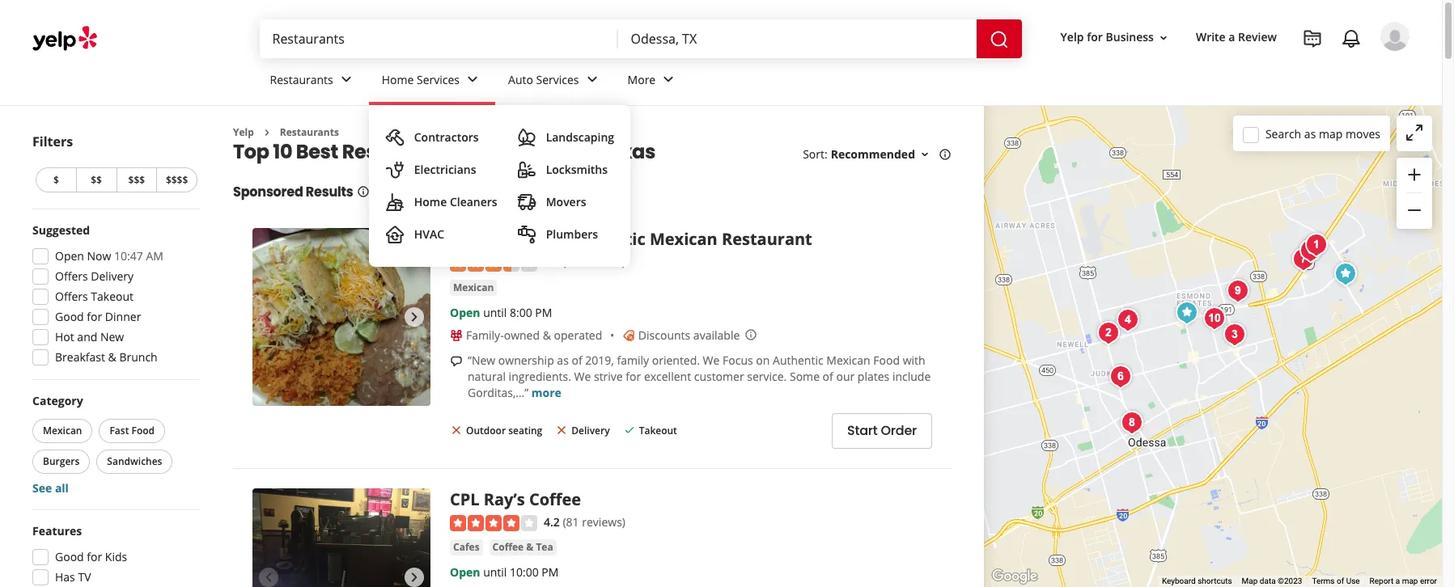 Task type: describe. For each thing, give the bounding box(es) containing it.
0 vertical spatial mexican button
[[450, 280, 497, 296]]

our
[[836, 369, 855, 384]]

landscaping
[[546, 129, 614, 145]]

yelp for yelp for business
[[1060, 29, 1084, 45]]

mexican inside group
[[43, 424, 82, 438]]

start
[[847, 422, 878, 440]]

cork and pig tavern image
[[1295, 234, 1327, 267]]

service.
[[747, 369, 787, 384]]

1 horizontal spatial takeout
[[639, 424, 677, 438]]

none field near
[[631, 30, 963, 48]]

top
[[233, 139, 269, 165]]

$$$
[[128, 173, 145, 187]]

good for good for kids
[[55, 549, 84, 565]]

2019,
[[585, 353, 614, 368]]

1 vertical spatial we
[[574, 369, 591, 384]]

operated
[[554, 328, 602, 343]]

auto services link
[[495, 58, 615, 105]]

customer
[[694, 369, 744, 384]]

24 electrician v2 image
[[385, 160, 404, 180]]

yelp for business
[[1060, 29, 1154, 45]]

gorditas,…"
[[468, 385, 529, 400]]

ownership
[[498, 353, 554, 368]]

open for los
[[450, 305, 480, 320]]

24 chevron down v2 image for more
[[659, 70, 678, 89]]

home for home services
[[382, 72, 414, 87]]

recommended button
[[831, 147, 931, 162]]

"new
[[468, 353, 495, 368]]

burgers button
[[32, 450, 90, 474]]

map for moves
[[1319, 126, 1343, 141]]

see all
[[32, 481, 69, 496]]

los caporales authentic mexican restaurant link
[[450, 229, 812, 250]]

sandwiches button
[[97, 450, 173, 474]]

fast
[[110, 424, 129, 438]]

owned
[[504, 328, 540, 343]]

report a map error
[[1370, 577, 1437, 586]]

write a review
[[1196, 29, 1277, 45]]

& for coffee & tea
[[526, 541, 533, 554]]

16 checkmark v2 image
[[623, 424, 636, 437]]

restaurants inside restaurants link
[[270, 72, 333, 87]]

zoom in image
[[1405, 165, 1424, 184]]

breakfast
[[55, 350, 105, 365]]

cafes link
[[450, 540, 483, 556]]

menu inside business categories element
[[369, 105, 630, 267]]

map for error
[[1402, 577, 1418, 586]]

$$
[[91, 173, 102, 187]]

coffee & tea link
[[489, 540, 556, 556]]

group containing suggested
[[28, 223, 201, 371]]

results
[[306, 183, 353, 202]]

coffee & tea
[[492, 541, 553, 554]]

projects image
[[1303, 29, 1322, 49]]

0 horizontal spatial mexican button
[[32, 419, 93, 443]]

as inside "new ownership as of 2019, family oriented. we focus on authentic mexican food with natural ingredients. we strive for excellent customer service. some of our plates include gorditas,…"
[[557, 353, 569, 368]]

24 moving v2 image
[[517, 193, 536, 212]]

see
[[32, 481, 52, 496]]

business categories element
[[257, 58, 1410, 267]]

$$$$
[[166, 173, 188, 187]]

authentic inside "new ownership as of 2019, family oriented. we focus on authentic mexican food with natural ingredients. we strive for excellent customer service. some of our plates include gorditas,…"
[[773, 353, 823, 368]]

auto
[[508, 72, 533, 87]]

plates
[[858, 369, 889, 384]]

16 close v2 image
[[450, 424, 463, 437]]

next image for cpl ray's coffee
[[405, 568, 424, 587]]

open for cpl
[[450, 565, 480, 580]]

& for breakfast & brunch
[[108, 350, 116, 365]]

red oak kitchen image
[[1300, 229, 1333, 261]]

report
[[1370, 577, 1394, 586]]

1 horizontal spatial delivery
[[571, 424, 610, 438]]

1 vertical spatial of
[[823, 369, 833, 384]]

until for caporales
[[483, 305, 507, 320]]

24 heating cooling v2 image
[[385, 225, 404, 244]]

good for good for dinner
[[55, 309, 84, 324]]

mexican link
[[450, 280, 497, 296]]

16 chevron down v2 image for yelp for business
[[1157, 31, 1170, 44]]

fast food button
[[99, 419, 165, 443]]

breakfast & brunch
[[55, 350, 158, 365]]

home services
[[382, 72, 460, 87]]

$ button
[[36, 167, 76, 193]]

kids
[[105, 549, 127, 565]]

now
[[87, 248, 111, 264]]

2 horizontal spatial &
[[543, 328, 551, 343]]

map
[[1242, 577, 1258, 586]]

mexican inside "link"
[[453, 281, 494, 294]]

hot and new
[[55, 329, 124, 345]]

offers takeout
[[55, 289, 134, 304]]

previous image for cpl ray's coffee
[[259, 568, 278, 587]]

notifications image
[[1342, 29, 1361, 49]]

Near text field
[[631, 30, 963, 48]]

szechuan house image
[[1287, 243, 1320, 276]]

brunch
[[119, 350, 158, 365]]

sort:
[[803, 147, 827, 162]]

10:00
[[510, 565, 539, 580]]

cafes
[[453, 541, 480, 554]]

suggested
[[32, 223, 90, 238]]

$
[[53, 173, 59, 187]]

los caporales authentic mexican restaurant
[[450, 229, 812, 250]]

"new ownership as of 2019, family oriented. we focus on authentic mexican food with natural ingredients. we strive for excellent customer service. some of our plates include gorditas,…"
[[468, 353, 931, 400]]

category
[[32, 393, 83, 409]]

top 10 best restaurants near odessa, texas
[[233, 139, 655, 165]]

8:00
[[510, 305, 532, 320]]

review
[[1238, 29, 1277, 45]]

the legendary barn door steakhouse image
[[1104, 360, 1137, 393]]

for for dinner
[[87, 309, 102, 324]]

home for home cleaners
[[414, 194, 447, 210]]

24 chevron down v2 image for home services
[[463, 70, 482, 89]]

los caporales authentic mexican restaurant image
[[252, 229, 430, 407]]

$$$ button
[[116, 167, 156, 193]]

$$ button
[[76, 167, 116, 193]]

services for auto services
[[536, 72, 579, 87]]

hot
[[55, 329, 74, 345]]

hvac link
[[378, 218, 504, 251]]

strive
[[594, 369, 623, 384]]

cpl ray's coffee link
[[450, 489, 581, 510]]

order
[[881, 422, 917, 440]]

best
[[296, 139, 338, 165]]

use
[[1346, 577, 1360, 586]]

has
[[55, 570, 75, 585]]

discounts available
[[638, 328, 740, 343]]

los caporales authentic mexican restaurant image
[[1171, 297, 1203, 329]]

with
[[903, 353, 925, 368]]

cpl ray's coffee image
[[252, 489, 430, 587]]

10
[[273, 139, 292, 165]]

open inside group
[[55, 248, 84, 264]]

roosters diner image
[[1116, 407, 1148, 439]]

available
[[693, 328, 740, 343]]

ingredients.
[[509, 369, 571, 384]]

user profile image
[[1380, 22, 1410, 51]]

24 landscaping v2 image
[[517, 128, 536, 147]]

cpl ray's coffee
[[450, 489, 581, 510]]

more
[[531, 385, 561, 400]]

mamasita's mexican grill image
[[1198, 302, 1231, 335]]

delivery inside group
[[91, 269, 134, 284]]



Task type: locate. For each thing, give the bounding box(es) containing it.
1 good from the top
[[55, 309, 84, 324]]

report a map error link
[[1370, 577, 1437, 586]]

0 vertical spatial pm
[[535, 305, 552, 320]]

movers
[[546, 194, 586, 210]]

more link
[[531, 385, 561, 400]]

reviews) for coffee
[[582, 514, 625, 530]]

a for write
[[1229, 29, 1235, 45]]

map left moves
[[1319, 126, 1343, 141]]

1 vertical spatial food
[[131, 424, 155, 438]]

16 chevron down v2 image for recommended
[[918, 148, 931, 161]]

previous image
[[259, 308, 278, 327], [259, 568, 278, 587]]

until
[[483, 305, 507, 320], [483, 565, 507, 580]]

for inside button
[[1087, 29, 1103, 45]]

offers
[[55, 269, 88, 284], [55, 289, 88, 304]]

1 horizontal spatial services
[[536, 72, 579, 87]]

coffee & tea button
[[489, 540, 556, 556]]

for for kids
[[87, 549, 102, 565]]

pm right the '8:00'
[[535, 305, 552, 320]]

user actions element
[[1047, 20, 1432, 120]]

1 vertical spatial pm
[[542, 565, 559, 580]]

1 horizontal spatial 16 chevron down v2 image
[[1157, 31, 1170, 44]]

3.3 star rating image
[[450, 256, 537, 272]]

0 horizontal spatial of
[[572, 353, 582, 368]]

as
[[1304, 126, 1316, 141], [557, 353, 569, 368]]

1 vertical spatial &
[[108, 350, 116, 365]]

0 horizontal spatial as
[[557, 353, 569, 368]]

takeout right 16 checkmark v2 icon in the left bottom of the page
[[639, 424, 677, 438]]

a right the write
[[1229, 29, 1235, 45]]

1 horizontal spatial mexican button
[[450, 280, 497, 296]]

texas
[[598, 139, 655, 165]]

1 until from the top
[[483, 305, 507, 320]]

for for business
[[1087, 29, 1103, 45]]

we up customer
[[703, 353, 720, 368]]

16 chevron down v2 image
[[1157, 31, 1170, 44], [918, 148, 931, 161]]

map region
[[881, 0, 1454, 587]]

open until 10:00 pm
[[450, 565, 559, 580]]

open until 8:00 pm
[[450, 305, 552, 320]]

open now 10:47 am
[[55, 248, 163, 264]]

16 chevron down v2 image inside yelp for business button
[[1157, 31, 1170, 44]]

yelp left 16 chevron right v2 image
[[233, 125, 254, 139]]

restaurants link right 16 chevron right v2 image
[[280, 125, 339, 139]]

keyboard shortcuts
[[1162, 577, 1232, 586]]

1 reviews) from the top
[[582, 254, 625, 270]]

1 vertical spatial as
[[557, 353, 569, 368]]

tv
[[78, 570, 91, 585]]

home inside home cleaners link
[[414, 194, 447, 210]]

authentic up 3.3 (51 reviews)
[[566, 229, 645, 250]]

home cleaners link
[[378, 186, 504, 218]]

electricians
[[414, 162, 476, 177]]

1 vertical spatial 16 info v2 image
[[356, 186, 369, 199]]

new
[[100, 329, 124, 345]]

0 vertical spatial good
[[55, 309, 84, 324]]

0 vertical spatial until
[[483, 305, 507, 320]]

keyboard shortcuts button
[[1162, 576, 1232, 587]]

0 horizontal spatial authentic
[[566, 229, 645, 250]]

flair taverna image
[[1219, 318, 1251, 351]]

slideshow element for cpl ray's coffee
[[252, 489, 430, 587]]

1 vertical spatial offers
[[55, 289, 88, 304]]

0 vertical spatial previous image
[[259, 308, 278, 327]]

we
[[703, 353, 720, 368], [574, 369, 591, 384]]

home up hvac
[[414, 194, 447, 210]]

none field find
[[272, 30, 605, 48]]

2 previous image from the top
[[259, 568, 278, 587]]

0 vertical spatial reviews)
[[582, 254, 625, 270]]

2 vertical spatial &
[[526, 541, 533, 554]]

1 vertical spatial 16 chevron down v2 image
[[918, 148, 931, 161]]

16 speech v2 image
[[450, 355, 463, 368]]

1 next image from the top
[[405, 308, 424, 327]]

offers for offers delivery
[[55, 269, 88, 284]]

& right owned
[[543, 328, 551, 343]]

group containing features
[[28, 524, 201, 587]]

pm down tea
[[542, 565, 559, 580]]

1 horizontal spatial as
[[1304, 126, 1316, 141]]

a for report
[[1396, 577, 1400, 586]]

reviews) right (51
[[582, 254, 625, 270]]

1 horizontal spatial 16 info v2 image
[[939, 148, 952, 161]]

offers delivery
[[55, 269, 134, 284]]

for down the family
[[626, 369, 641, 384]]

1 previous image from the top
[[259, 308, 278, 327]]

1 vertical spatial mexican button
[[32, 419, 93, 443]]

slideshow element
[[252, 229, 430, 407], [252, 489, 430, 587]]

Find text field
[[272, 30, 605, 48]]

terms of use
[[1312, 577, 1360, 586]]

mexican button up burgers
[[32, 419, 93, 443]]

16 chevron right v2 image
[[260, 126, 273, 139]]

0 horizontal spatial a
[[1229, 29, 1235, 45]]

2 slideshow element from the top
[[252, 489, 430, 587]]

terms of use link
[[1312, 577, 1360, 586]]

2 good from the top
[[55, 549, 84, 565]]

1 vertical spatial authentic
[[773, 353, 823, 368]]

yelp for business button
[[1054, 23, 1176, 52]]

of left 'use'
[[1337, 577, 1344, 586]]

0 horizontal spatial 24 chevron down v2 image
[[336, 70, 356, 89]]

menu containing contractors
[[369, 105, 630, 267]]

oriented.
[[652, 353, 700, 368]]

1 vertical spatial reviews)
[[582, 514, 625, 530]]

takeout inside group
[[91, 289, 134, 304]]

cpl
[[450, 489, 480, 510]]

expand map image
[[1405, 123, 1424, 142]]

takeout
[[91, 289, 134, 304], [639, 424, 677, 438]]

reviews) right "(81"
[[582, 514, 625, 530]]

yelp left business
[[1060, 29, 1084, 45]]

next image
[[405, 308, 424, 327], [405, 568, 424, 587]]

0 vertical spatial as
[[1304, 126, 1316, 141]]

menu
[[369, 105, 630, 267]]

2 reviews) from the top
[[582, 514, 625, 530]]

1 horizontal spatial 24 chevron down v2 image
[[463, 70, 482, 89]]

1 vertical spatial slideshow element
[[252, 489, 430, 587]]

coffee inside "button"
[[492, 541, 524, 554]]

delivery right 16 close v2 image
[[571, 424, 610, 438]]

search
[[1265, 126, 1301, 141]]

food up plates
[[873, 353, 900, 368]]

&
[[543, 328, 551, 343], [108, 350, 116, 365], [526, 541, 533, 554]]

10:47
[[114, 248, 143, 264]]

for left kids at the bottom left of the page
[[87, 549, 102, 565]]

1 horizontal spatial authentic
[[773, 353, 823, 368]]

1 vertical spatial next image
[[405, 568, 424, 587]]

group containing category
[[29, 393, 201, 497]]

1 vertical spatial delivery
[[571, 424, 610, 438]]

16 chevron down v2 image right business
[[1157, 31, 1170, 44]]

24 chevron down v2 image inside home services link
[[463, 70, 482, 89]]

for left business
[[1087, 29, 1103, 45]]

0 horizontal spatial none field
[[272, 30, 605, 48]]

24 contractor v2 image
[[385, 128, 404, 147]]

as right search
[[1304, 126, 1316, 141]]

None search field
[[259, 19, 1025, 58]]

seating
[[508, 424, 542, 438]]

group
[[1397, 158, 1432, 229], [28, 223, 201, 371], [29, 393, 201, 497], [28, 524, 201, 587]]

google image
[[988, 566, 1041, 587]]

food inside button
[[131, 424, 155, 438]]

24 home cleaning v2 image
[[385, 193, 404, 212]]

until up family-
[[483, 305, 507, 320]]

1 vertical spatial home
[[414, 194, 447, 210]]

0 vertical spatial offers
[[55, 269, 88, 284]]

has tv
[[55, 570, 91, 585]]

a right report
[[1396, 577, 1400, 586]]

offers down 'offers delivery'
[[55, 289, 88, 304]]

outdoor seating
[[466, 424, 542, 438]]

map left error
[[1402, 577, 1418, 586]]

0 vertical spatial home
[[382, 72, 414, 87]]

24 chevron down v2 image inside restaurants link
[[336, 70, 356, 89]]

include
[[892, 369, 931, 384]]

4.2
[[544, 514, 560, 530]]

reviews)
[[582, 254, 625, 270], [582, 514, 625, 530]]

error
[[1420, 577, 1437, 586]]

restaurants link
[[257, 58, 369, 105], [280, 125, 339, 139]]

2 vertical spatial of
[[1337, 577, 1344, 586]]

0 vertical spatial open
[[55, 248, 84, 264]]

0 vertical spatial we
[[703, 353, 720, 368]]

of
[[572, 353, 582, 368], [823, 369, 833, 384], [1337, 577, 1344, 586]]

16 info v2 image
[[939, 148, 952, 161], [356, 186, 369, 199]]

all
[[55, 481, 69, 496]]

2 next image from the top
[[405, 568, 424, 587]]

1 horizontal spatial a
[[1396, 577, 1400, 586]]

burgers
[[43, 455, 80, 468]]

1 vertical spatial restaurants link
[[280, 125, 339, 139]]

slideshow element for los caporales authentic mexican restaurant
[[252, 229, 430, 407]]

sponsored results
[[233, 183, 353, 202]]

2 horizontal spatial 24 chevron down v2 image
[[659, 70, 678, 89]]

previous image for los caporales authentic mexican restaurant
[[259, 308, 278, 327]]

2 vertical spatial open
[[450, 565, 480, 580]]

2 until from the top
[[483, 565, 507, 580]]

16 family owned v2 image
[[450, 329, 463, 342]]

pm
[[535, 305, 552, 320], [542, 565, 559, 580]]

& inside "button"
[[526, 541, 533, 554]]

restaurants link up 16 chevron right v2 image
[[257, 58, 369, 105]]

24 chevron down v2 image for restaurants
[[336, 70, 356, 89]]

volcano korean bbq image
[[1112, 304, 1144, 336]]

2 services from the left
[[536, 72, 579, 87]]

0 vertical spatial delivery
[[91, 269, 134, 284]]

excellent
[[644, 369, 691, 384]]

0 vertical spatial a
[[1229, 29, 1235, 45]]

delivery
[[91, 269, 134, 284], [571, 424, 610, 438]]

1 vertical spatial good
[[55, 549, 84, 565]]

cpl ray's coffee image
[[1329, 258, 1362, 290]]

reviews) for authentic
[[582, 254, 625, 270]]

hvac
[[414, 227, 444, 242]]

next image for los caporales authentic mexican restaurant
[[405, 308, 424, 327]]

until left 10:00
[[483, 565, 507, 580]]

0 vertical spatial takeout
[[91, 289, 134, 304]]

1 24 chevron down v2 image from the left
[[336, 70, 356, 89]]

& inside group
[[108, 350, 116, 365]]

yelp link
[[233, 125, 254, 139]]

0 vertical spatial coffee
[[529, 489, 581, 510]]

restaurant
[[722, 229, 812, 250]]

pm for coffee
[[542, 565, 559, 580]]

1 services from the left
[[417, 72, 460, 87]]

offers up offers takeout
[[55, 269, 88, 284]]

mexican button down 3.3 star rating image
[[450, 280, 497, 296]]

0 vertical spatial authentic
[[566, 229, 645, 250]]

coffee up open until 10:00 pm on the left
[[492, 541, 524, 554]]

16 chevron down v2 image right recommended
[[918, 148, 931, 161]]

curb side bistro 2014 image
[[1092, 317, 1125, 349]]

0 horizontal spatial 16 chevron down v2 image
[[918, 148, 931, 161]]

info icon image
[[745, 328, 758, 341], [745, 328, 758, 341]]

home inside home services link
[[382, 72, 414, 87]]

landscaping link
[[510, 121, 621, 154]]

near
[[465, 139, 512, 165]]

1 horizontal spatial yelp
[[1060, 29, 1084, 45]]

see all button
[[32, 481, 69, 496]]

3 24 chevron down v2 image from the left
[[659, 70, 678, 89]]

services
[[417, 72, 460, 87], [536, 72, 579, 87]]

home down find text box
[[382, 72, 414, 87]]

3.3
[[544, 254, 560, 270]]

& down new
[[108, 350, 116, 365]]

0 vertical spatial 16 chevron down v2 image
[[1157, 31, 1170, 44]]

1 horizontal spatial none field
[[631, 30, 963, 48]]

sandwiches
[[107, 455, 162, 468]]

24 chevron down v2 image left home services at left top
[[336, 70, 356, 89]]

0 vertical spatial &
[[543, 328, 551, 343]]

1 vertical spatial a
[[1396, 577, 1400, 586]]

2 offers from the top
[[55, 289, 88, 304]]

0 horizontal spatial takeout
[[91, 289, 134, 304]]

food right fast
[[131, 424, 155, 438]]

1 vertical spatial map
[[1402, 577, 1418, 586]]

food inside "new ownership as of 2019, family oriented. we focus on authentic mexican food with natural ingredients. we strive for excellent customer service. some of our plates include gorditas,…"
[[873, 353, 900, 368]]

& left tea
[[526, 541, 533, 554]]

1 slideshow element from the top
[[252, 229, 430, 407]]

open down the "suggested"
[[55, 248, 84, 264]]

until for ray's
[[483, 565, 507, 580]]

1 vertical spatial until
[[483, 565, 507, 580]]

open down cafes button
[[450, 565, 480, 580]]

am
[[146, 248, 163, 264]]

16 close v2 image
[[555, 424, 568, 437]]

0 horizontal spatial services
[[417, 72, 460, 87]]

24 chevron down v2 image right more
[[659, 70, 678, 89]]

we down 2019,
[[574, 369, 591, 384]]

0 vertical spatial restaurants link
[[257, 58, 369, 105]]

0 vertical spatial 16 info v2 image
[[939, 148, 952, 161]]

coffee
[[529, 489, 581, 510], [492, 541, 524, 554]]

pm for authentic
[[535, 305, 552, 320]]

mexican inside "new ownership as of 2019, family oriented. we focus on authentic mexican food with natural ingredients. we strive for excellent customer service. some of our plates include gorditas,…"
[[826, 353, 870, 368]]

1 vertical spatial takeout
[[639, 424, 677, 438]]

good up the has tv
[[55, 549, 84, 565]]

home services link
[[369, 58, 495, 105]]

1 vertical spatial previous image
[[259, 568, 278, 587]]

family-owned & operated
[[466, 328, 602, 343]]

1 vertical spatial open
[[450, 305, 480, 320]]

contractors link
[[378, 121, 504, 154]]

features
[[32, 524, 82, 539]]

24 chevron down v2 image inside more link
[[659, 70, 678, 89]]

map data ©2023
[[1242, 577, 1302, 586]]

of left 2019,
[[572, 353, 582, 368]]

and
[[77, 329, 97, 345]]

services down find field
[[417, 72, 460, 87]]

1 horizontal spatial map
[[1402, 577, 1418, 586]]

coffee up 4.2
[[529, 489, 581, 510]]

sponsored
[[233, 183, 303, 202]]

16 info v2 image left 24 home cleaning v2 image
[[356, 186, 369, 199]]

takeout up dinner
[[91, 289, 134, 304]]

0 horizontal spatial coffee
[[492, 541, 524, 554]]

1 horizontal spatial of
[[823, 369, 833, 384]]

16 discount available v2 image
[[622, 329, 635, 342]]

24 chevron down v2 image left the auto
[[463, 70, 482, 89]]

good up hot
[[55, 309, 84, 324]]

None field
[[272, 30, 605, 48], [631, 30, 963, 48]]

0 vertical spatial food
[[873, 353, 900, 368]]

yelp inside yelp for business button
[[1060, 29, 1084, 45]]

2 horizontal spatial of
[[1337, 577, 1344, 586]]

delivery down open now 10:47 am
[[91, 269, 134, 284]]

caporales
[[481, 229, 561, 250]]

2 none field from the left
[[631, 30, 963, 48]]

search image
[[989, 30, 1009, 49]]

0 vertical spatial yelp
[[1060, 29, 1084, 45]]

0 horizontal spatial we
[[574, 369, 591, 384]]

4.2 star rating image
[[450, 516, 537, 532]]

1 horizontal spatial we
[[703, 353, 720, 368]]

services left 24 chevron down v2 icon
[[536, 72, 579, 87]]

24 locksmith v2 image
[[517, 160, 536, 180]]

0 vertical spatial slideshow element
[[252, 229, 430, 407]]

24 plumbers v2 image
[[517, 225, 536, 244]]

some
[[790, 369, 820, 384]]

focus
[[723, 353, 753, 368]]

0 vertical spatial map
[[1319, 126, 1343, 141]]

0 vertical spatial of
[[572, 353, 582, 368]]

1 horizontal spatial food
[[873, 353, 900, 368]]

good for dinner
[[55, 309, 141, 324]]

discounts
[[638, 328, 690, 343]]

3.3 (51 reviews)
[[544, 254, 625, 270]]

offers for offers takeout
[[55, 289, 88, 304]]

as up the ingredients.
[[557, 353, 569, 368]]

1 horizontal spatial coffee
[[529, 489, 581, 510]]

for down offers takeout
[[87, 309, 102, 324]]

yelp for yelp link
[[233, 125, 254, 139]]

zoom out image
[[1405, 201, 1424, 220]]

0 horizontal spatial map
[[1319, 126, 1343, 141]]

0 vertical spatial next image
[[405, 308, 424, 327]]

shortcuts
[[1198, 577, 1232, 586]]

1 vertical spatial yelp
[[233, 125, 254, 139]]

for inside "new ownership as of 2019, family oriented. we focus on authentic mexican food with natural ingredients. we strive for excellent customer service. some of our plates include gorditas,…"
[[626, 369, 641, 384]]

0 horizontal spatial yelp
[[233, 125, 254, 139]]

open up 16 family owned v2 icon
[[450, 305, 480, 320]]

0 horizontal spatial delivery
[[91, 269, 134, 284]]

dinner
[[105, 309, 141, 324]]

1 horizontal spatial &
[[526, 541, 533, 554]]

1 offers from the top
[[55, 269, 88, 284]]

of left our
[[823, 369, 833, 384]]

0 horizontal spatial 16 info v2 image
[[356, 186, 369, 199]]

more link
[[615, 58, 691, 105]]

16 chevron down v2 image inside "recommended" popup button
[[918, 148, 931, 161]]

2 24 chevron down v2 image from the left
[[463, 70, 482, 89]]

0 horizontal spatial &
[[108, 350, 116, 365]]

authentic up some
[[773, 353, 823, 368]]

24 chevron down v2 image
[[582, 70, 602, 89]]

hook & reel cajun seafood & bar image
[[1222, 275, 1254, 307]]

1 vertical spatial coffee
[[492, 541, 524, 554]]

data
[[1260, 577, 1276, 586]]

24 chevron down v2 image
[[336, 70, 356, 89], [463, 70, 482, 89], [659, 70, 678, 89]]

food
[[873, 353, 900, 368], [131, 424, 155, 438]]

16 info v2 image right "recommended" popup button
[[939, 148, 952, 161]]

services for home services
[[417, 72, 460, 87]]

0 horizontal spatial food
[[131, 424, 155, 438]]

family
[[617, 353, 649, 368]]

1 none field from the left
[[272, 30, 605, 48]]



Task type: vqa. For each thing, say whether or not it's contained in the screenshot.
Open related to CPL
yes



